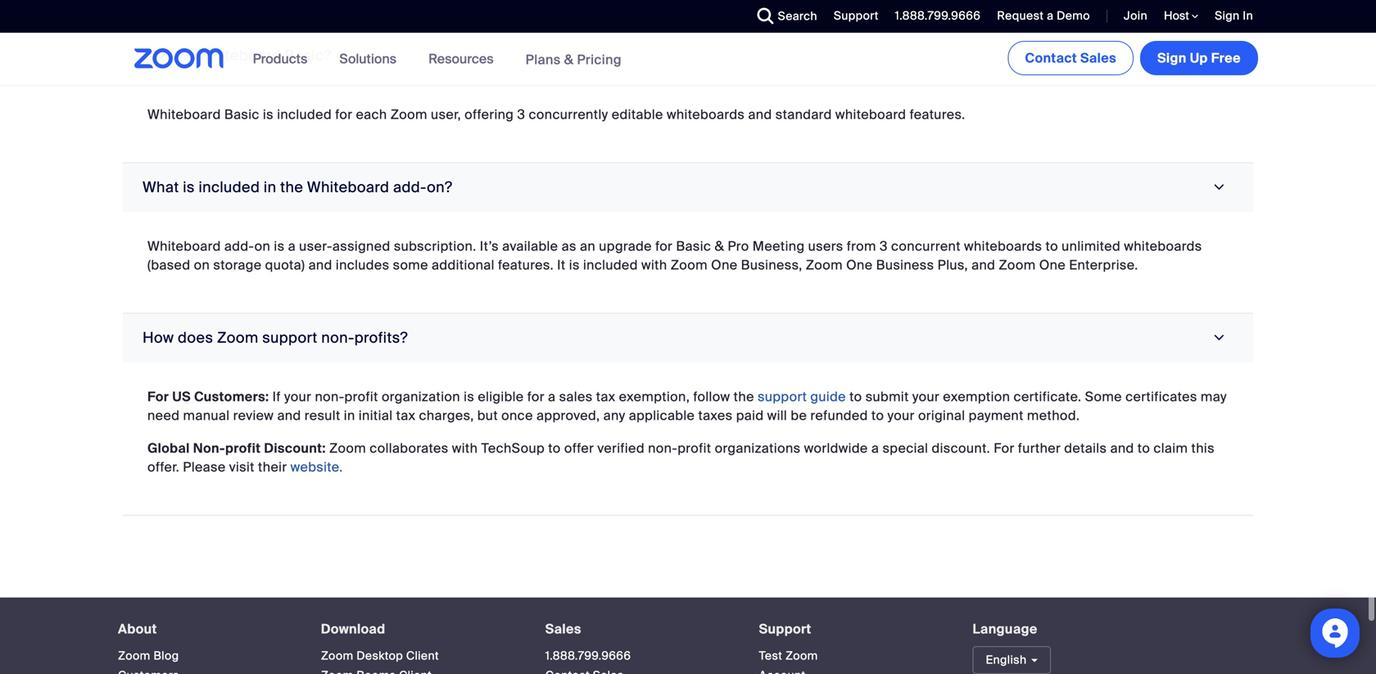 Task type: locate. For each thing, give the bounding box(es) containing it.
1 vertical spatial features.
[[498, 257, 554, 274]]

1 horizontal spatial sign
[[1215, 8, 1240, 23]]

1 vertical spatial support
[[759, 621, 811, 638]]

in
[[264, 178, 276, 197], [344, 407, 355, 425]]

profits?
[[354, 329, 408, 348]]

0 vertical spatial the
[[280, 178, 303, 197]]

in inside dropdown button
[[264, 178, 276, 197]]

exemption,
[[619, 388, 690, 406]]

applicable
[[629, 407, 695, 425]]

0 vertical spatial basic
[[224, 106, 259, 123]]

zoom up website.
[[329, 440, 366, 457]]

1 vertical spatial 1.888.799.9666
[[545, 649, 631, 664]]

& right plans
[[564, 51, 574, 68]]

support inside dropdown button
[[262, 329, 318, 348]]

for left each
[[335, 106, 352, 123]]

tab list
[[123, 0, 1253, 516]]

what inside dropdown button
[[143, 46, 179, 65]]

1 vertical spatial non-
[[315, 388, 344, 406]]

one down pro
[[711, 257, 738, 274]]

1 vertical spatial with
[[452, 440, 478, 457]]

profit down "taxes"
[[678, 440, 711, 457]]

meetings navigation
[[1005, 33, 1261, 79]]

included down basic?
[[277, 106, 332, 123]]

1 horizontal spatial with
[[641, 257, 667, 274]]

0 horizontal spatial with
[[452, 440, 478, 457]]

zoom inside zoom collaborates with techsoup to offer verified non-profit organizations worldwide a special discount. for further details and to claim this offer. please visit their
[[329, 440, 366, 457]]

support right search
[[834, 8, 879, 23]]

0 vertical spatial with
[[641, 257, 667, 274]]

1 what from the top
[[143, 46, 179, 65]]

storage
[[213, 257, 262, 274]]

1 vertical spatial add-
[[224, 238, 254, 255]]

tax up any
[[596, 388, 616, 406]]

on up quota)
[[254, 238, 270, 255]]

support link
[[822, 0, 883, 33], [834, 8, 879, 23], [759, 621, 811, 638]]

join link up meetings 'navigation'
[[1124, 8, 1148, 23]]

1 horizontal spatial support
[[834, 8, 879, 23]]

1 horizontal spatial in
[[344, 407, 355, 425]]

support up if
[[262, 329, 318, 348]]

2 what from the top
[[143, 178, 179, 197]]

whiteboard inside dropdown button
[[307, 178, 389, 197]]

1 vertical spatial included
[[199, 178, 260, 197]]

2 horizontal spatial profit
[[678, 440, 711, 457]]

approved,
[[537, 407, 600, 425]]

to left "unlimited"
[[1046, 238, 1058, 255]]

for
[[335, 106, 352, 123], [655, 238, 673, 255], [527, 388, 545, 406]]

search
[[778, 9, 817, 24]]

included up storage
[[199, 178, 260, 197]]

to left claim
[[1138, 440, 1150, 457]]

1 vertical spatial sign
[[1157, 50, 1187, 67]]

from
[[847, 238, 876, 255]]

with inside zoom collaborates with techsoup to offer verified non-profit organizations worldwide a special discount. for further details and to claim this offer. please visit their
[[452, 440, 478, 457]]

charges,
[[419, 407, 474, 425]]

and down user- on the left of page
[[308, 257, 332, 274]]

whiteboard down zoom logo
[[147, 106, 221, 123]]

what is whiteboard basic? button
[[123, 31, 1253, 80]]

support
[[262, 329, 318, 348], [758, 388, 807, 406]]

1 vertical spatial basic
[[676, 238, 711, 255]]

is
[[183, 46, 195, 65], [263, 106, 274, 123], [183, 178, 195, 197], [274, 238, 285, 255], [569, 257, 580, 274], [464, 388, 474, 406]]

non- down the "includes"
[[321, 329, 354, 348]]

2 horizontal spatial whiteboards
[[1124, 238, 1202, 255]]

for inside zoom collaborates with techsoup to offer verified non-profit organizations worldwide a special discount. for further details and to claim this offer. please visit their
[[994, 440, 1015, 457]]

1 horizontal spatial for
[[994, 440, 1015, 457]]

0 vertical spatial for
[[147, 388, 169, 406]]

1 vertical spatial tax
[[396, 407, 416, 425]]

zoom desktop client link
[[321, 649, 439, 664]]

1 horizontal spatial 3
[[880, 238, 888, 255]]

2 horizontal spatial included
[[583, 257, 638, 274]]

zoom blog
[[118, 649, 179, 664]]

basic?
[[285, 46, 332, 65]]

to
[[1046, 238, 1058, 255], [850, 388, 862, 406], [872, 407, 884, 425], [548, 440, 561, 457], [1138, 440, 1150, 457]]

banner
[[115, 33, 1261, 86]]

0 horizontal spatial in
[[264, 178, 276, 197]]

manual
[[183, 407, 230, 425]]

in left "initial"
[[344, 407, 355, 425]]

what is included in the whiteboard add-on?
[[143, 178, 452, 197]]

1 horizontal spatial support
[[758, 388, 807, 406]]

zoom right plus,
[[999, 257, 1036, 274]]

test zoom link
[[759, 649, 818, 664]]

2 horizontal spatial one
[[1039, 257, 1066, 274]]

concurrently
[[529, 106, 608, 123]]

the up paid
[[734, 388, 754, 406]]

on?
[[427, 178, 452, 197]]

sales
[[1080, 50, 1117, 67], [545, 621, 581, 638]]

right image
[[1208, 180, 1231, 195]]

and inside zoom collaborates with techsoup to offer verified non-profit organizations worldwide a special discount. for further details and to claim this offer. please visit their
[[1110, 440, 1134, 457]]

add- up "subscription."
[[393, 178, 427, 197]]

zoom down download
[[321, 649, 353, 664]]

1 horizontal spatial basic
[[676, 238, 711, 255]]

0 horizontal spatial whiteboards
[[667, 106, 745, 123]]

refunded
[[810, 407, 868, 425]]

1 horizontal spatial one
[[846, 257, 873, 274]]

2 vertical spatial included
[[583, 257, 638, 274]]

zoom down users
[[806, 257, 843, 274]]

pro
[[728, 238, 749, 255]]

for right upgrade
[[655, 238, 673, 255]]

desktop
[[357, 649, 403, 664]]

non- down applicable
[[648, 440, 678, 457]]

sign in
[[1215, 8, 1253, 23]]

features.
[[910, 106, 965, 123], [498, 257, 554, 274]]

and right plus,
[[972, 257, 995, 274]]

it
[[557, 257, 566, 274]]

2 horizontal spatial for
[[655, 238, 673, 255]]

1 vertical spatial support
[[758, 388, 807, 406]]

whiteboard basic is included for each zoom user, offering 3 concurrently editable whiteboards and standard whiteboard features.
[[147, 106, 965, 123]]

join link
[[1112, 0, 1152, 33], [1124, 8, 1148, 23]]

further
[[1018, 440, 1061, 457]]

organizations
[[715, 440, 801, 457]]

0 vertical spatial in
[[264, 178, 276, 197]]

zoom left user,
[[391, 106, 427, 123]]

and right the details
[[1110, 440, 1134, 457]]

basic down what is whiteboard basic?
[[224, 106, 259, 123]]

join link left 'host'
[[1112, 0, 1152, 33]]

0 vertical spatial &
[[564, 51, 574, 68]]

0 horizontal spatial &
[[564, 51, 574, 68]]

1 horizontal spatial features.
[[910, 106, 965, 123]]

for down payment
[[994, 440, 1015, 457]]

will
[[767, 407, 787, 425]]

included inside dropdown button
[[199, 178, 260, 197]]

tax down the "organization"
[[396, 407, 416, 425]]

support up "test zoom"
[[759, 621, 811, 638]]

whiteboard up assigned
[[307, 178, 389, 197]]

1 vertical spatial in
[[344, 407, 355, 425]]

1 vertical spatial for
[[994, 440, 1015, 457]]

for up once
[[527, 388, 545, 406]]

in up quota)
[[264, 178, 276, 197]]

sales link
[[545, 621, 581, 638]]

plans
[[526, 51, 561, 68]]

0 horizontal spatial sign
[[1157, 50, 1187, 67]]

a inside whiteboard add-on is a user-assigned subscription. it's available as an upgrade for basic & pro meeting users from 3 concurrent whiteboards to unlimited whiteboards (based on storage quota) and includes some additional features. it is included with zoom one business, zoom one business plus, and zoom one enterprise.
[[288, 238, 296, 255]]

0 vertical spatial non-
[[321, 329, 354, 348]]

3 right the offering
[[517, 106, 525, 123]]

what inside dropdown button
[[143, 178, 179, 197]]

sales right contact
[[1080, 50, 1117, 67]]

one down "unlimited"
[[1039, 257, 1066, 274]]

0 horizontal spatial one
[[711, 257, 738, 274]]

sign inside button
[[1157, 50, 1187, 67]]

blog
[[154, 649, 179, 664]]

a up quota)
[[288, 238, 296, 255]]

1 horizontal spatial &
[[715, 238, 724, 255]]

1 vertical spatial what
[[143, 178, 179, 197]]

profit up "initial"
[[344, 388, 378, 406]]

1 vertical spatial for
[[655, 238, 673, 255]]

included
[[277, 106, 332, 123], [199, 178, 260, 197], [583, 257, 638, 274]]

0 vertical spatial included
[[277, 106, 332, 123]]

for
[[147, 388, 169, 406], [994, 440, 1015, 457]]

3 right from
[[880, 238, 888, 255]]

global non-profit discount:
[[147, 440, 326, 457]]

zoom logo image
[[134, 48, 224, 69]]

with down the charges,
[[452, 440, 478, 457]]

sign
[[1215, 8, 1240, 23], [1157, 50, 1187, 67]]

basic left pro
[[676, 238, 711, 255]]

with down upgrade
[[641, 257, 667, 274]]

1 one from the left
[[711, 257, 738, 274]]

2 vertical spatial non-
[[648, 440, 678, 457]]

some
[[1085, 388, 1122, 406]]

whiteboard up (based
[[147, 238, 221, 255]]

0 horizontal spatial tax
[[396, 407, 416, 425]]

main content
[[0, 0, 1376, 598]]

0 horizontal spatial support
[[262, 329, 318, 348]]

client
[[406, 649, 439, 664]]

your
[[284, 388, 311, 406], [912, 388, 940, 406], [888, 407, 915, 425]]

whiteboards up enterprise.
[[1124, 238, 1202, 255]]

0 vertical spatial on
[[254, 238, 270, 255]]

0 horizontal spatial features.
[[498, 257, 554, 274]]

to down submit at the right bottom
[[872, 407, 884, 425]]

features. right whiteboard
[[910, 106, 965, 123]]

for up need
[[147, 388, 169, 406]]

0 horizontal spatial basic
[[224, 106, 259, 123]]

to inside whiteboard add-on is a user-assigned subscription. it's available as an upgrade for basic & pro meeting users from 3 concurrent whiteboards to unlimited whiteboards (based on storage quota) and includes some additional features. it is included with zoom one business, zoom one business plus, and zoom one enterprise.
[[1046, 238, 1058, 255]]

and down if
[[277, 407, 301, 425]]

0 horizontal spatial support
[[759, 621, 811, 638]]

add- inside dropdown button
[[393, 178, 427, 197]]

whiteboards up plus,
[[964, 238, 1042, 255]]

zoom down about link
[[118, 649, 150, 664]]

non- up 'result'
[[315, 388, 344, 406]]

details
[[1064, 440, 1107, 457]]

may
[[1201, 388, 1227, 406]]

0 vertical spatial add-
[[393, 178, 427, 197]]

collaborates
[[370, 440, 449, 457]]

1 horizontal spatial sales
[[1080, 50, 1117, 67]]

& inside the "product information" navigation
[[564, 51, 574, 68]]

a left the special
[[871, 440, 879, 457]]

request a demo link
[[985, 0, 1094, 33], [997, 8, 1090, 23]]

0 vertical spatial what
[[143, 46, 179, 65]]

zoom right the does
[[217, 329, 258, 348]]

sign left up in the top of the page
[[1157, 50, 1187, 67]]

a left sales
[[548, 388, 556, 406]]

download link
[[321, 621, 385, 638]]

included down upgrade
[[583, 257, 638, 274]]

support up will
[[758, 388, 807, 406]]

2 vertical spatial for
[[527, 388, 545, 406]]

0 vertical spatial sales
[[1080, 50, 1117, 67]]

profit up visit
[[225, 440, 261, 457]]

whiteboard left basic?
[[199, 46, 281, 65]]

some
[[393, 257, 428, 274]]

0 vertical spatial tax
[[596, 388, 616, 406]]

0 horizontal spatial the
[[280, 178, 303, 197]]

plans & pricing link
[[526, 51, 622, 68], [526, 51, 622, 68]]

0 horizontal spatial for
[[335, 106, 352, 123]]

techsoup
[[481, 440, 545, 457]]

right image
[[1208, 331, 1231, 346]]

result
[[305, 407, 340, 425]]

0 vertical spatial 3
[[517, 106, 525, 123]]

1 vertical spatial the
[[734, 388, 754, 406]]

exemption
[[943, 388, 1010, 406]]

1 vertical spatial on
[[194, 257, 210, 274]]

add- up storage
[[224, 238, 254, 255]]

0 vertical spatial support
[[262, 329, 318, 348]]

support guide link
[[758, 388, 846, 406]]

0 horizontal spatial included
[[199, 178, 260, 197]]

1.888.799.9666 link
[[545, 649, 631, 664]]

additional
[[432, 257, 495, 274]]

1 horizontal spatial 1.888.799.9666
[[895, 8, 981, 23]]

1 horizontal spatial included
[[277, 106, 332, 123]]

0 vertical spatial 1.888.799.9666
[[895, 8, 981, 23]]

what for what is included in the whiteboard add-on?
[[143, 178, 179, 197]]

discount:
[[264, 440, 326, 457]]

0 vertical spatial support
[[834, 8, 879, 23]]

a left demo
[[1047, 8, 1054, 23]]

1 vertical spatial 3
[[880, 238, 888, 255]]

whiteboards down the what is whiteboard basic? dropdown button
[[667, 106, 745, 123]]

in
[[1243, 8, 1253, 23]]

one down from
[[846, 257, 873, 274]]

1 vertical spatial &
[[715, 238, 724, 255]]

sales inside meetings 'navigation'
[[1080, 50, 1117, 67]]

1.888.799.9666
[[895, 8, 981, 23], [545, 649, 631, 664]]

meeting
[[753, 238, 805, 255]]

1 horizontal spatial for
[[527, 388, 545, 406]]

1 horizontal spatial add-
[[393, 178, 427, 197]]

& left pro
[[715, 238, 724, 255]]

user-
[[299, 238, 332, 255]]

the up user- on the left of page
[[280, 178, 303, 197]]

2 one from the left
[[846, 257, 873, 274]]

sales up 1.888.799.9666 link
[[545, 621, 581, 638]]

does
[[178, 329, 213, 348]]

0 vertical spatial sign
[[1215, 8, 1240, 23]]

on right (based
[[194, 257, 210, 274]]

follow
[[693, 388, 730, 406]]

be
[[791, 407, 807, 425]]

tab list containing what is whiteboard basic?
[[123, 0, 1253, 516]]

0 horizontal spatial add-
[[224, 238, 254, 255]]

what is whiteboard basic?
[[143, 46, 332, 65]]

sign left in
[[1215, 8, 1240, 23]]

features. down available
[[498, 257, 554, 274]]

1 vertical spatial sales
[[545, 621, 581, 638]]



Task type: vqa. For each thing, say whether or not it's contained in the screenshot.
non- inside the dropdown button
yes



Task type: describe. For each thing, give the bounding box(es) containing it.
sign up free
[[1157, 50, 1241, 67]]

0 vertical spatial features.
[[910, 106, 965, 123]]

0 vertical spatial for
[[335, 106, 352, 123]]

as
[[562, 238, 577, 255]]

download
[[321, 621, 385, 638]]

zoom right test
[[786, 649, 818, 664]]

website. link
[[291, 459, 343, 476]]

sales
[[559, 388, 593, 406]]

submit
[[866, 388, 909, 406]]

language
[[973, 621, 1038, 638]]

test
[[759, 649, 782, 664]]

test zoom
[[759, 649, 818, 664]]

need
[[147, 407, 180, 425]]

for inside whiteboard add-on is a user-assigned subscription. it's available as an upgrade for basic & pro meeting users from 3 concurrent whiteboards to unlimited whiteboards (based on storage quota) and includes some additional features. it is included with zoom one business, zoom one business plus, and zoom one enterprise.
[[655, 238, 673, 255]]

whiteboard inside the what is whiteboard basic? dropdown button
[[199, 46, 281, 65]]

is inside dropdown button
[[183, 178, 195, 197]]

sign for sign up free
[[1157, 50, 1187, 67]]

it's
[[480, 238, 499, 255]]

0 horizontal spatial 1.888.799.9666
[[545, 649, 631, 664]]

each
[[356, 106, 387, 123]]

in inside to submit your exemption certificate. some certificates may need manual review and result in initial tax charges, but once approved, any applicable taxes paid will be refunded to your original payment method.
[[344, 407, 355, 425]]

join
[[1124, 8, 1148, 23]]

to left offer
[[548, 440, 561, 457]]

about
[[118, 621, 157, 638]]

offer.
[[147, 459, 179, 476]]

how does zoom support non-profits? button
[[123, 314, 1253, 363]]

0 horizontal spatial profit
[[225, 440, 261, 457]]

user,
[[431, 106, 461, 123]]

request
[[997, 8, 1044, 23]]

contact sales link
[[1008, 41, 1134, 75]]

this
[[1191, 440, 1215, 457]]

banner containing contact sales
[[115, 33, 1261, 86]]

& inside whiteboard add-on is a user-assigned subscription. it's available as an upgrade for basic & pro meeting users from 3 concurrent whiteboards to unlimited whiteboards (based on storage quota) and includes some additional features. it is included with zoom one business, zoom one business plus, and zoom one enterprise.
[[715, 238, 724, 255]]

host
[[1164, 8, 1192, 23]]

plans & pricing
[[526, 51, 622, 68]]

zoom up how does zoom support non-profits? dropdown button
[[671, 257, 708, 274]]

profit inside zoom collaborates with techsoup to offer verified non-profit organizations worldwide a special discount. for further details and to claim this offer. please visit their
[[678, 440, 711, 457]]

1 horizontal spatial profit
[[344, 388, 378, 406]]

once
[[501, 407, 533, 425]]

taxes
[[698, 407, 733, 425]]

includes
[[336, 257, 389, 274]]

the inside dropdown button
[[280, 178, 303, 197]]

1 horizontal spatial on
[[254, 238, 270, 255]]

their
[[258, 459, 287, 476]]

upgrade
[[599, 238, 652, 255]]

to submit your exemption certificate. some certificates may need manual review and result in initial tax charges, but once approved, any applicable taxes paid will be refunded to your original payment method.
[[147, 388, 1227, 425]]

enterprise.
[[1069, 257, 1138, 274]]

plus,
[[938, 257, 968, 274]]

what for what is whiteboard basic?
[[143, 46, 179, 65]]

non- inside zoom collaborates with techsoup to offer verified non-profit organizations worldwide a special discount. for further details and to claim this offer. please visit their
[[648, 440, 678, 457]]

customers:
[[194, 388, 269, 406]]

demo
[[1057, 8, 1090, 23]]

product information navigation
[[241, 33, 634, 86]]

1 horizontal spatial tax
[[596, 388, 616, 406]]

your right if
[[284, 388, 311, 406]]

how does zoom support non-profits?
[[143, 329, 408, 348]]

discount.
[[932, 440, 990, 457]]

add- inside whiteboard add-on is a user-assigned subscription. it's available as an upgrade for basic & pro meeting users from 3 concurrent whiteboards to unlimited whiteboards (based on storage quota) and includes some additional features. it is included with zoom one business, zoom one business plus, and zoom one enterprise.
[[224, 238, 254, 255]]

initial
[[359, 407, 393, 425]]

what is included in the whiteboard add-on? button
[[123, 163, 1253, 212]]

to up refunded at the bottom right of the page
[[850, 388, 862, 406]]

non-
[[193, 440, 225, 457]]

visit
[[229, 459, 255, 476]]

and inside to submit your exemption certificate. some certificates may need manual review and result in initial tax charges, but once approved, any applicable taxes paid will be refunded to your original payment method.
[[277, 407, 301, 425]]

if
[[272, 388, 281, 406]]

any
[[603, 407, 625, 425]]

whiteboard inside whiteboard add-on is a user-assigned subscription. it's available as an upgrade for basic & pro meeting users from 3 concurrent whiteboards to unlimited whiteboards (based on storage quota) and includes some additional features. it is included with zoom one business, zoom one business plus, and zoom one enterprise.
[[147, 238, 221, 255]]

zoom inside dropdown button
[[217, 329, 258, 348]]

1 horizontal spatial the
[[734, 388, 754, 406]]

english
[[986, 653, 1027, 668]]

a inside zoom collaborates with techsoup to offer verified non-profit organizations worldwide a special discount. for further details and to claim this offer. please visit their
[[871, 440, 879, 457]]

basic inside whiteboard add-on is a user-assigned subscription. it's available as an upgrade for basic & pro meeting users from 3 concurrent whiteboards to unlimited whiteboards (based on storage quota) and includes some additional features. it is included with zoom one business, zoom one business plus, and zoom one enterprise.
[[676, 238, 711, 255]]

0 horizontal spatial on
[[194, 257, 210, 274]]

subscription.
[[394, 238, 476, 255]]

solutions button
[[339, 33, 404, 85]]

but
[[477, 407, 498, 425]]

whiteboard add-on is a user-assigned subscription. it's available as an upgrade for basic & pro meeting users from 3 concurrent whiteboards to unlimited whiteboards (based on storage quota) and includes some additional features. it is included with zoom one business, zoom one business plus, and zoom one enterprise.
[[147, 238, 1202, 274]]

tab list inside main content
[[123, 0, 1253, 516]]

products
[[253, 50, 308, 68]]

sign up free button
[[1140, 41, 1258, 75]]

solutions
[[339, 50, 397, 68]]

organization
[[382, 388, 460, 406]]

zoom desktop client
[[321, 649, 439, 664]]

assigned
[[332, 238, 390, 255]]

your up the original
[[912, 388, 940, 406]]

tax inside to submit your exemption certificate. some certificates may need manual review and result in initial tax charges, but once approved, any applicable taxes paid will be refunded to your original payment method.
[[396, 407, 416, 425]]

3 one from the left
[[1039, 257, 1066, 274]]

resources
[[428, 50, 494, 68]]

worldwide
[[804, 440, 868, 457]]

unlimited
[[1062, 238, 1121, 255]]

contact
[[1025, 50, 1077, 67]]

contact sales
[[1025, 50, 1117, 67]]

whiteboard
[[835, 106, 906, 123]]

how
[[143, 329, 174, 348]]

concurrent
[[891, 238, 961, 255]]

english button
[[973, 647, 1051, 675]]

1 horizontal spatial whiteboards
[[964, 238, 1042, 255]]

resources button
[[428, 33, 501, 85]]

quota)
[[265, 257, 305, 274]]

verified
[[597, 440, 645, 457]]

method.
[[1027, 407, 1080, 425]]

host button
[[1164, 8, 1198, 24]]

guide
[[810, 388, 846, 406]]

0 horizontal spatial for
[[147, 388, 169, 406]]

search button
[[745, 0, 822, 33]]

free
[[1211, 50, 1241, 67]]

special
[[883, 440, 928, 457]]

included inside whiteboard add-on is a user-assigned subscription. it's available as an upgrade for basic & pro meeting users from 3 concurrent whiteboards to unlimited whiteboards (based on storage quota) and includes some additional features. it is included with zoom one business, zoom one business plus, and zoom one enterprise.
[[583, 257, 638, 274]]

website.
[[291, 459, 343, 476]]

your down submit at the right bottom
[[888, 407, 915, 425]]

0 horizontal spatial 3
[[517, 106, 525, 123]]

sign for sign in
[[1215, 8, 1240, 23]]

3 inside whiteboard add-on is a user-assigned subscription. it's available as an upgrade for basic & pro meeting users from 3 concurrent whiteboards to unlimited whiteboards (based on storage quota) and includes some additional features. it is included with zoom one business, zoom one business plus, and zoom one enterprise.
[[880, 238, 888, 255]]

with inside whiteboard add-on is a user-assigned subscription. it's available as an upgrade for basic & pro meeting users from 3 concurrent whiteboards to unlimited whiteboards (based on storage quota) and includes some additional features. it is included with zoom one business, zoom one business plus, and zoom one enterprise.
[[641, 257, 667, 274]]

is inside dropdown button
[[183, 46, 195, 65]]

up
[[1190, 50, 1208, 67]]

zoom blog link
[[118, 649, 179, 664]]

0 horizontal spatial sales
[[545, 621, 581, 638]]

non- inside how does zoom support non-profits? dropdown button
[[321, 329, 354, 348]]

and left standard
[[748, 106, 772, 123]]

original
[[918, 407, 965, 425]]

main content containing what is whiteboard basic?
[[0, 0, 1376, 598]]

an
[[580, 238, 596, 255]]

features. inside whiteboard add-on is a user-assigned subscription. it's available as an upgrade for basic & pro meeting users from 3 concurrent whiteboards to unlimited whiteboards (based on storage quota) and includes some additional features. it is included with zoom one business, zoom one business plus, and zoom one enterprise.
[[498, 257, 554, 274]]



